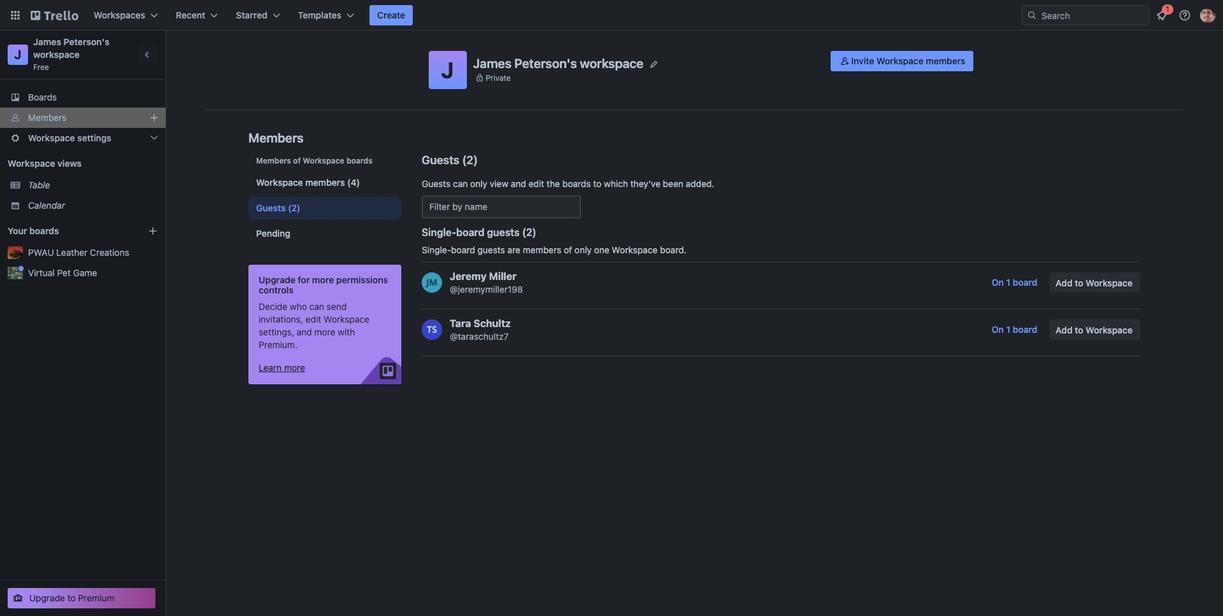 Task type: vqa. For each thing, say whether or not it's contained in the screenshot.
right Noah Lott (noahlott1) icon
no



Task type: locate. For each thing, give the bounding box(es) containing it.
boards link
[[0, 87, 166, 108]]

0 vertical spatial peterson's
[[63, 36, 109, 47]]

1 vertical spatial guests
[[422, 178, 451, 189]]

0 vertical spatial on 1 board link
[[984, 273, 1045, 293]]

upgrade for upgrade for more permissions controls decide who can send invitations, edit workspace settings, and more with premium.
[[259, 275, 295, 285]]

of
[[293, 156, 301, 166], [564, 245, 572, 255]]

only left one
[[574, 245, 592, 255]]

members up members of workspace boards
[[248, 131, 304, 145]]

j button
[[428, 51, 467, 89]]

on 1 board link
[[984, 273, 1045, 293], [984, 320, 1045, 340]]

1 vertical spatial add
[[1056, 325, 1072, 336]]

peterson's inside james peterson's workspace free
[[63, 36, 109, 47]]

game
[[73, 268, 97, 278]]

members of workspace boards
[[256, 156, 373, 166]]

recent
[[176, 10, 205, 20]]

peterson's for james peterson's workspace free
[[63, 36, 109, 47]]

1 horizontal spatial members
[[523, 245, 561, 255]]

only inside the single-board guests (2) single-board guests are members of only one workspace board.
[[574, 245, 592, 255]]

members
[[926, 55, 965, 66], [305, 177, 345, 188], [523, 245, 561, 255]]

schultz
[[473, 318, 511, 329]]

0 horizontal spatial edit
[[306, 314, 321, 325]]

members down boards
[[28, 112, 67, 123]]

workspace up free on the left top of the page
[[33, 49, 80, 60]]

1 vertical spatial of
[[564, 245, 572, 255]]

1 add to workspace link from the top
[[1050, 273, 1140, 293]]

0 horizontal spatial peterson's
[[63, 36, 109, 47]]

(2) down filter by name text field
[[522, 227, 536, 238]]

invitations,
[[259, 314, 303, 325]]

upgrade for upgrade to premium
[[29, 593, 65, 604]]

upgrade
[[259, 275, 295, 285], [29, 593, 65, 604]]

1
[[1006, 277, 1010, 288], [1006, 324, 1010, 335]]

1 horizontal spatial peterson's
[[514, 56, 577, 70]]

0 horizontal spatial members
[[305, 177, 345, 188]]

0 vertical spatial on
[[992, 277, 1004, 288]]

1 horizontal spatial only
[[574, 245, 592, 255]]

board
[[456, 227, 484, 238], [451, 245, 475, 255], [1013, 277, 1037, 288], [1013, 324, 1037, 335]]

1 vertical spatial add to workspace
[[1056, 325, 1133, 336]]

your boards
[[8, 225, 59, 236]]

one
[[594, 245, 609, 255]]

2 add to workspace from the top
[[1056, 325, 1133, 336]]

are
[[507, 245, 520, 255]]

members link
[[0, 108, 166, 128]]

of left one
[[564, 245, 572, 255]]

guests left "view"
[[422, 178, 451, 189]]

1 horizontal spatial can
[[453, 178, 468, 189]]

1 vertical spatial peterson's
[[514, 56, 577, 70]]

1 add to workspace from the top
[[1056, 278, 1133, 289]]

recent button
[[168, 5, 226, 25]]

open information menu image
[[1178, 9, 1191, 22]]

2 single- from the top
[[422, 245, 451, 255]]

starred button
[[228, 5, 288, 25]]

miller
[[489, 271, 516, 282]]

upgrade left for
[[259, 275, 295, 285]]

(
[[462, 154, 466, 167]]

and
[[511, 178, 526, 189], [297, 327, 312, 338]]

1 on 1 board link from the top
[[984, 273, 1045, 293]]

@jeremymiller198
[[450, 284, 523, 295]]

1 vertical spatial (2)
[[522, 227, 536, 238]]

which
[[604, 178, 628, 189]]

1 add from the top
[[1056, 278, 1072, 289]]

james up free on the left top of the page
[[33, 36, 61, 47]]

your boards with 2 items element
[[8, 224, 129, 239]]

0 vertical spatial can
[[453, 178, 468, 189]]

1 for jeremy miller
[[1006, 277, 1010, 288]]

j inside button
[[441, 57, 454, 83]]

workspaces
[[94, 10, 145, 20]]

add to workspace for schultz
[[1056, 325, 1133, 336]]

0 vertical spatial of
[[293, 156, 301, 166]]

0 vertical spatial edit
[[529, 178, 544, 189]]

1 vertical spatial on
[[992, 324, 1004, 335]]

0 vertical spatial more
[[312, 275, 334, 285]]

templates button
[[290, 5, 362, 25]]

2 on from the top
[[992, 324, 1004, 335]]

settings
[[77, 132, 111, 143]]

add to workspace link
[[1050, 273, 1140, 293], [1050, 320, 1140, 340]]

your
[[8, 225, 27, 236]]

0 vertical spatial (2)
[[288, 203, 300, 213]]

( 2 )
[[462, 154, 478, 167]]

1 horizontal spatial workspace
[[580, 56, 643, 70]]

workspace
[[877, 55, 923, 66], [28, 132, 75, 143], [303, 156, 344, 166], [8, 158, 55, 169], [256, 177, 303, 188], [612, 245, 658, 255], [1086, 278, 1133, 289], [324, 314, 369, 325], [1086, 325, 1133, 336]]

workspace inside upgrade for more permissions controls decide who can send invitations, edit workspace settings, and more with premium.
[[324, 314, 369, 325]]

1 vertical spatial james
[[473, 56, 511, 70]]

james up private
[[473, 56, 511, 70]]

j left james peterson's workspace free
[[14, 47, 21, 62]]

guests left (
[[422, 154, 459, 167]]

1 vertical spatial single-
[[422, 245, 451, 255]]

1 vertical spatial boards
[[562, 178, 591, 189]]

of up "workspace members"
[[293, 156, 301, 166]]

more left "with"
[[314, 327, 335, 338]]

0 vertical spatial upgrade
[[259, 275, 295, 285]]

guests for (
[[422, 154, 459, 167]]

1 vertical spatial add to workspace link
[[1050, 320, 1140, 340]]

1 horizontal spatial of
[[564, 245, 572, 255]]

workspace
[[33, 49, 80, 60], [580, 56, 643, 70]]

add for schultz
[[1056, 325, 1072, 336]]

jeremy
[[450, 271, 487, 282]]

2 on 1 board link from the top
[[984, 320, 1045, 340]]

workspace inside button
[[877, 55, 923, 66]]

table link
[[28, 179, 158, 192]]

0 vertical spatial and
[[511, 178, 526, 189]]

0 horizontal spatial and
[[297, 327, 312, 338]]

0 vertical spatial add to workspace
[[1056, 278, 1133, 289]]

create
[[377, 10, 405, 20]]

invite
[[851, 55, 874, 66]]

and down who
[[297, 327, 312, 338]]

1 vertical spatial members
[[305, 177, 345, 188]]

2 horizontal spatial members
[[926, 55, 965, 66]]

boards up pwau
[[29, 225, 59, 236]]

more
[[312, 275, 334, 285], [314, 327, 335, 338], [284, 362, 305, 373]]

1 vertical spatial on 1 board
[[992, 324, 1037, 335]]

peterson's
[[63, 36, 109, 47], [514, 56, 577, 70]]

search image
[[1027, 10, 1037, 20]]

guests up are
[[487, 227, 520, 238]]

they've
[[630, 178, 660, 189]]

more right learn
[[284, 362, 305, 373]]

guests
[[422, 154, 459, 167], [422, 178, 451, 189], [256, 203, 286, 213]]

j left private
[[441, 57, 454, 83]]

boards up the (4)
[[346, 156, 373, 166]]

only
[[470, 178, 487, 189], [574, 245, 592, 255]]

0 horizontal spatial can
[[309, 301, 324, 312]]

add to workspace for miller
[[1056, 278, 1133, 289]]

1 1 from the top
[[1006, 277, 1010, 288]]

members
[[28, 112, 67, 123], [248, 131, 304, 145], [256, 156, 291, 166]]

peterson's for james peterson's workspace
[[514, 56, 577, 70]]

workspace inside james peterson's workspace free
[[33, 49, 80, 60]]

edit
[[529, 178, 544, 189], [306, 314, 321, 325]]

boards right the
[[562, 178, 591, 189]]

0 horizontal spatial j
[[14, 47, 21, 62]]

james for james peterson's workspace
[[473, 56, 511, 70]]

who
[[290, 301, 307, 312]]

edit left the
[[529, 178, 544, 189]]

1 vertical spatial edit
[[306, 314, 321, 325]]

to inside the upgrade to premium 'link'
[[67, 593, 76, 604]]

1 vertical spatial on 1 board link
[[984, 320, 1045, 340]]

0 vertical spatial add
[[1056, 278, 1072, 289]]

tara
[[450, 318, 471, 329]]

1 on 1 board from the top
[[992, 277, 1037, 288]]

1 vertical spatial only
[[574, 245, 592, 255]]

more right for
[[312, 275, 334, 285]]

edit inside upgrade for more permissions controls decide who can send invitations, edit workspace settings, and more with premium.
[[306, 314, 321, 325]]

of inside the single-board guests (2) single-board guests are members of only one workspace board.
[[564, 245, 572, 255]]

2 on 1 board from the top
[[992, 324, 1037, 335]]

creations
[[90, 247, 129, 258]]

1 horizontal spatial j
[[441, 57, 454, 83]]

1 horizontal spatial and
[[511, 178, 526, 189]]

0 vertical spatial on 1 board
[[992, 277, 1037, 288]]

0 vertical spatial members
[[28, 112, 67, 123]]

1 horizontal spatial upgrade
[[259, 275, 295, 285]]

learn more
[[259, 362, 305, 373]]

(2) inside the single-board guests (2) single-board guests are members of only one workspace board.
[[522, 227, 536, 238]]

members up "workspace members"
[[256, 156, 291, 166]]

on 1 board
[[992, 277, 1037, 288], [992, 324, 1037, 335]]

0 vertical spatial james
[[33, 36, 61, 47]]

upgrade inside upgrade for more permissions controls decide who can send invitations, edit workspace settings, and more with premium.
[[259, 275, 295, 285]]

2 1 from the top
[[1006, 324, 1010, 335]]

2 vertical spatial boards
[[29, 225, 59, 236]]

2 vertical spatial more
[[284, 362, 305, 373]]

single-
[[422, 227, 456, 238], [422, 245, 451, 255]]

members inside button
[[926, 55, 965, 66]]

on for schultz
[[992, 324, 1004, 335]]

workspace for james peterson's workspace
[[580, 56, 643, 70]]

invite workspace members button
[[831, 51, 973, 71]]

pet
[[57, 268, 71, 278]]

can right who
[[309, 301, 324, 312]]

jeremy miller @jeremymiller198
[[450, 271, 523, 295]]

0 vertical spatial members
[[926, 55, 965, 66]]

boards
[[346, 156, 373, 166], [562, 178, 591, 189], [29, 225, 59, 236]]

1 vertical spatial upgrade
[[29, 593, 65, 604]]

(2) down "workspace members"
[[288, 203, 300, 213]]

guests left are
[[477, 245, 505, 255]]

can down (
[[453, 178, 468, 189]]

(4)
[[347, 177, 360, 188]]

and right "view"
[[511, 178, 526, 189]]

2
[[466, 154, 473, 167]]

2 vertical spatial guests
[[256, 203, 286, 213]]

sm image
[[838, 55, 851, 68]]

back to home image
[[31, 5, 78, 25]]

0 horizontal spatial upgrade
[[29, 593, 65, 604]]

1 horizontal spatial james
[[473, 56, 511, 70]]

0 vertical spatial add to workspace link
[[1050, 273, 1140, 293]]

on 1 board link for schultz
[[984, 320, 1045, 340]]

upgrade for more permissions controls decide who can send invitations, edit workspace settings, and more with premium.
[[259, 275, 388, 350]]

2 add to workspace link from the top
[[1050, 320, 1140, 340]]

james
[[33, 36, 61, 47], [473, 56, 511, 70]]

upgrade left premium in the bottom of the page
[[29, 593, 65, 604]]

add board image
[[148, 226, 158, 236]]

only left "view"
[[470, 178, 487, 189]]

guests up pending
[[256, 203, 286, 213]]

james inside james peterson's workspace free
[[33, 36, 61, 47]]

add
[[1056, 278, 1072, 289], [1056, 325, 1072, 336]]

for
[[298, 275, 310, 285]]

1 vertical spatial can
[[309, 301, 324, 312]]

1 horizontal spatial (2)
[[522, 227, 536, 238]]

(2)
[[288, 203, 300, 213], [522, 227, 536, 238]]

premium.
[[259, 340, 297, 350]]

controls
[[259, 285, 294, 296]]

0 horizontal spatial workspace
[[33, 49, 80, 60]]

james peterson's workspace
[[473, 56, 643, 70]]

1 on from the top
[[992, 277, 1004, 288]]

edit down who
[[306, 314, 321, 325]]

upgrade inside 'link'
[[29, 593, 65, 604]]

1 horizontal spatial boards
[[346, 156, 373, 166]]

pending
[[256, 228, 290, 239]]

2 horizontal spatial boards
[[562, 178, 591, 189]]

2 add from the top
[[1056, 325, 1072, 336]]

0 vertical spatial only
[[470, 178, 487, 189]]

0 horizontal spatial james
[[33, 36, 61, 47]]

1 vertical spatial 1
[[1006, 324, 1010, 335]]

0 vertical spatial single-
[[422, 227, 456, 238]]

view
[[490, 178, 508, 189]]

upgrade to premium
[[29, 593, 114, 604]]

0 vertical spatial guests
[[422, 154, 459, 167]]

Filter by name text field
[[422, 196, 581, 218]]

0 horizontal spatial boards
[[29, 225, 59, 236]]

james for james peterson's workspace free
[[33, 36, 61, 47]]

0 vertical spatial 1
[[1006, 277, 1010, 288]]

1 notification image
[[1154, 8, 1170, 23]]

2 vertical spatial members
[[523, 245, 561, 255]]

workspace down primary element at the top
[[580, 56, 643, 70]]

add to workspace link for schultz
[[1050, 320, 1140, 340]]

1 vertical spatial and
[[297, 327, 312, 338]]

workspace views
[[8, 158, 82, 169]]

virtual pet game link
[[28, 267, 158, 280]]



Task type: describe. For each thing, give the bounding box(es) containing it.
workspace inside the single-board guests (2) single-board guests are members of only one workspace board.
[[612, 245, 658, 255]]

upgrade to premium link
[[8, 589, 155, 609]]

create button
[[369, 5, 413, 25]]

calendar
[[28, 200, 65, 211]]

primary element
[[0, 0, 1223, 31]]

can inside upgrade for more permissions controls decide who can send invitations, edit workspace settings, and more with premium.
[[309, 301, 324, 312]]

workspace inside dropdown button
[[28, 132, 75, 143]]

send
[[327, 301, 347, 312]]

permissions
[[336, 275, 388, 285]]

with
[[338, 327, 355, 338]]

on 1 board for jeremy miller
[[992, 277, 1037, 288]]

j for j button
[[441, 57, 454, 83]]

starred
[[236, 10, 267, 20]]

1 vertical spatial guests
[[477, 245, 505, 255]]

on 1 board link for miller
[[984, 273, 1045, 293]]

0 horizontal spatial of
[[293, 156, 301, 166]]

views
[[57, 158, 82, 169]]

0 horizontal spatial (2)
[[288, 203, 300, 213]]

pwau
[[28, 247, 54, 258]]

single-board guests (2) single-board guests are members of only one workspace board.
[[422, 227, 686, 255]]

1 vertical spatial members
[[248, 131, 304, 145]]

james peterson's workspace link
[[33, 36, 112, 60]]

on for miller
[[992, 277, 1004, 288]]

)
[[473, 154, 478, 167]]

boards inside your boards with 2 items element
[[29, 225, 59, 236]]

pwau leather creations link
[[28, 247, 158, 259]]

1 vertical spatial more
[[314, 327, 335, 338]]

added.
[[686, 178, 714, 189]]

decide
[[259, 301, 287, 312]]

virtual
[[28, 268, 55, 278]]

members inside the single-board guests (2) single-board guests are members of only one workspace board.
[[523, 245, 561, 255]]

1 single- from the top
[[422, 227, 456, 238]]

workspace settings button
[[0, 128, 166, 148]]

boards
[[28, 92, 57, 103]]

calendar link
[[28, 199, 158, 212]]

1 horizontal spatial edit
[[529, 178, 544, 189]]

templates
[[298, 10, 341, 20]]

learn more button
[[259, 362, 305, 375]]

pwau leather creations
[[28, 247, 129, 258]]

1 for tara schultz
[[1006, 324, 1010, 335]]

settings,
[[259, 327, 294, 338]]

leather
[[56, 247, 87, 258]]

pending link
[[248, 222, 401, 245]]

table
[[28, 180, 50, 190]]

0 horizontal spatial only
[[470, 178, 487, 189]]

virtual pet game
[[28, 268, 97, 278]]

guests can only view and edit the boards to which they've been added.
[[422, 178, 714, 189]]

j link
[[8, 45, 28, 65]]

workspace navigation collapse icon image
[[139, 46, 157, 64]]

workspace for james peterson's workspace free
[[33, 49, 80, 60]]

james peterson's workspace free
[[33, 36, 112, 72]]

@taraschultz7
[[450, 331, 509, 342]]

tara schultz @taraschultz7
[[450, 318, 511, 342]]

workspace settings
[[28, 132, 111, 143]]

james peterson (jamespeterson93) image
[[1200, 8, 1215, 23]]

workspaces button
[[86, 5, 166, 25]]

j for j link
[[14, 47, 21, 62]]

more inside learn more button
[[284, 362, 305, 373]]

workspace members
[[256, 177, 345, 188]]

the
[[547, 178, 560, 189]]

invite workspace members
[[851, 55, 965, 66]]

0 vertical spatial guests
[[487, 227, 520, 238]]

free
[[33, 62, 49, 72]]

learn
[[259, 362, 282, 373]]

premium
[[78, 593, 114, 604]]

been
[[663, 178, 683, 189]]

private
[[486, 73, 511, 82]]

add to workspace link for miller
[[1050, 273, 1140, 293]]

2 vertical spatial members
[[256, 156, 291, 166]]

on 1 board for tara schultz
[[992, 324, 1037, 335]]

Search field
[[1037, 6, 1148, 25]]

0 vertical spatial boards
[[346, 156, 373, 166]]

guests for (2)
[[256, 203, 286, 213]]

and inside upgrade for more permissions controls decide who can send invitations, edit workspace settings, and more with premium.
[[297, 327, 312, 338]]

board.
[[660, 245, 686, 255]]

add for miller
[[1056, 278, 1072, 289]]



